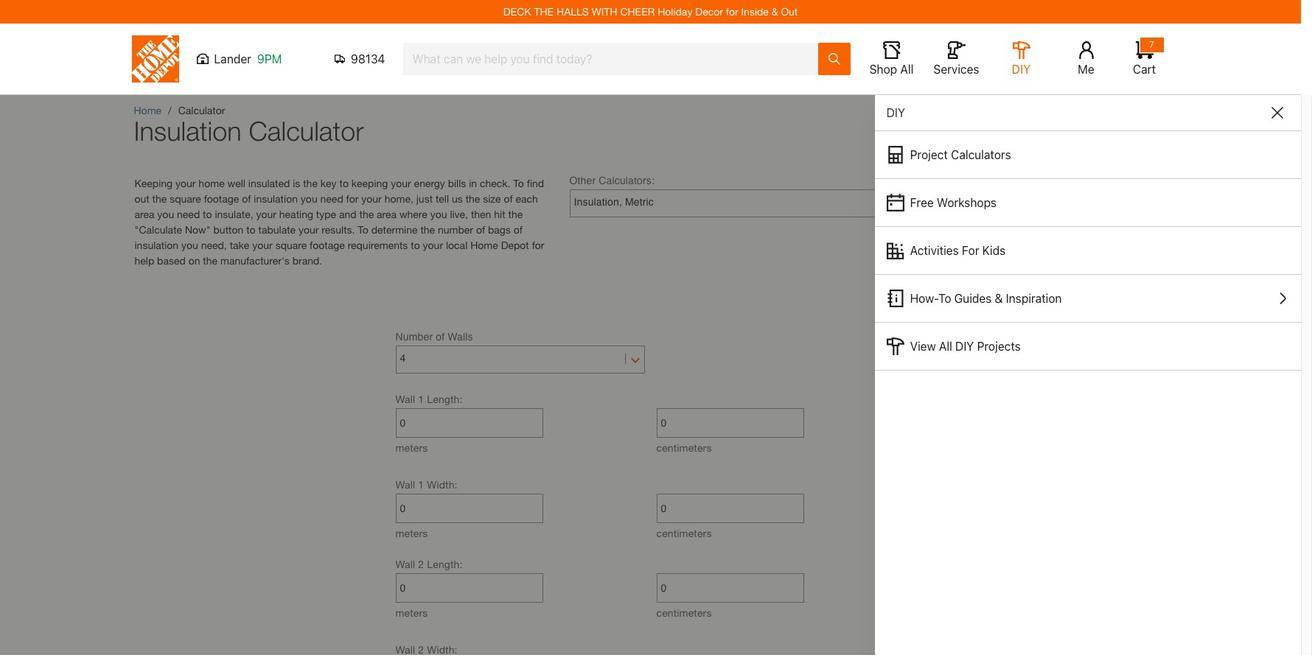 Task type: vqa. For each thing, say whether or not it's contained in the screenshot.
the Metro
no



Task type: describe. For each thing, give the bounding box(es) containing it.
and
[[339, 208, 356, 220]]

deck
[[503, 5, 531, 18]]

key
[[321, 177, 337, 189]]

project
[[910, 148, 948, 161]]

deck the halls with cheer holiday decor for inside & out link
[[503, 5, 798, 18]]

centimeters for wall 1 length:
[[656, 442, 712, 454]]

decor
[[695, 5, 723, 18]]

heating
[[279, 208, 313, 220]]

view all diy projects
[[910, 340, 1021, 353]]

1 area from the left
[[135, 208, 154, 220]]

project calculators
[[910, 148, 1011, 161]]

1 vertical spatial to
[[358, 223, 369, 236]]

you down tell
[[430, 208, 447, 220]]

hit
[[494, 208, 505, 220]]

how-to guides & inspiration button
[[875, 275, 1301, 322]]

other calculators:
[[569, 175, 655, 187]]

tell
[[436, 192, 449, 205]]

number
[[438, 223, 473, 236]]

with
[[592, 5, 617, 18]]

cart 7
[[1133, 39, 1156, 76]]

bills
[[448, 177, 466, 189]]

just
[[416, 192, 433, 205]]

services button
[[933, 41, 980, 77]]

inside
[[741, 5, 769, 18]]

insulation, metric
[[574, 196, 654, 208]]

of down well
[[242, 192, 251, 205]]

metric
[[625, 196, 654, 208]]

diy button
[[998, 41, 1045, 77]]

type
[[316, 208, 336, 220]]

centimeters for wall 2 length:
[[656, 607, 712, 619]]

1 vertical spatial diy
[[887, 106, 905, 119]]

length: for wall 1 length:
[[427, 393, 463, 405]]

manufacturer's
[[220, 254, 290, 267]]

What can we help you find today? search field
[[412, 43, 817, 74]]

of left walls
[[436, 331, 445, 343]]

wall for wall 1 width:
[[395, 478, 415, 491]]

brand.
[[292, 254, 322, 267]]

help
[[135, 254, 154, 267]]

energy
[[414, 177, 445, 189]]

menu containing project calculators
[[875, 131, 1301, 371]]

the down in at left
[[466, 192, 480, 205]]

your up manufacturer's
[[252, 239, 273, 251]]

home,
[[385, 192, 413, 205]]

your left home
[[175, 177, 196, 189]]

well
[[227, 177, 245, 189]]

shop all button
[[868, 41, 915, 77]]

walls
[[448, 331, 473, 343]]

meters for wall 1 width:
[[395, 527, 428, 540]]

drawer close image
[[1272, 107, 1283, 119]]

in
[[469, 177, 477, 189]]

results.
[[322, 223, 355, 236]]

free
[[910, 196, 934, 209]]

width:
[[427, 478, 458, 491]]

me button
[[1063, 41, 1110, 77]]

view all diy projects link
[[875, 323, 1301, 370]]

now"
[[185, 223, 211, 236]]

number
[[395, 331, 433, 343]]

the home depot logo image
[[132, 35, 179, 83]]

of down then
[[476, 223, 485, 236]]

wall 1 length:
[[395, 393, 463, 405]]

you up "calculate
[[157, 208, 174, 220]]

wall for wall 1 length:
[[395, 393, 415, 405]]

activities for kids link
[[875, 227, 1301, 274]]

projects
[[977, 340, 1021, 353]]

all for view
[[939, 340, 952, 353]]

insulation
[[134, 115, 241, 147]]

lander
[[214, 52, 251, 66]]

1 horizontal spatial need
[[320, 192, 343, 205]]

of up depot
[[514, 223, 523, 236]]

cart
[[1133, 63, 1156, 76]]

1 for length:
[[418, 393, 424, 405]]

is
[[293, 177, 300, 189]]

0 horizontal spatial footage
[[204, 192, 239, 205]]

to right key
[[339, 177, 349, 189]]

out
[[781, 5, 798, 18]]

insulation, metric button
[[574, 191, 988, 213]]

0 vertical spatial to
[[513, 177, 524, 189]]

98134
[[351, 52, 385, 66]]

bags
[[488, 223, 511, 236]]

home inside the home / calculator insulation calculator
[[134, 104, 162, 116]]

then
[[471, 208, 491, 220]]

how-to guides & inspiration
[[910, 292, 1062, 305]]

find
[[527, 177, 544, 189]]

size
[[483, 192, 501, 205]]

lander 9pm
[[214, 52, 282, 66]]

home / calculator insulation calculator
[[134, 104, 364, 147]]

0 horizontal spatial insulation
[[135, 239, 178, 251]]

need,
[[201, 239, 227, 251]]

length: for wall 2 length:
[[427, 558, 463, 571]]

the right "and" in the top of the page
[[359, 208, 374, 220]]

keeping
[[351, 177, 388, 189]]

0 vertical spatial &
[[772, 5, 778, 18]]

check.
[[480, 177, 510, 189]]

all for shop
[[900, 63, 914, 76]]

7
[[1149, 39, 1154, 50]]

9pm
[[257, 52, 282, 66]]

your left the local at the top left
[[423, 239, 443, 251]]



Task type: locate. For each thing, give the bounding box(es) containing it.
other
[[569, 175, 596, 187]]

1 vertical spatial insulation
[[135, 239, 178, 251]]

menu
[[875, 131, 1301, 371]]

0 vertical spatial wall
[[395, 393, 415, 405]]

1 horizontal spatial area
[[377, 208, 397, 220]]

to down determine
[[411, 239, 420, 251]]

1 down number
[[418, 393, 424, 405]]

1 for width:
[[418, 478, 424, 491]]

3 meters from the top
[[395, 607, 428, 619]]

keeping
[[135, 177, 173, 189]]

1 centimeters from the top
[[656, 442, 712, 454]]

2 area from the left
[[377, 208, 397, 220]]

for up "and" in the top of the page
[[346, 192, 359, 205]]

all right view
[[939, 340, 952, 353]]

2 vertical spatial to
[[938, 292, 951, 305]]

all inside button
[[900, 63, 914, 76]]

me
[[1078, 63, 1095, 76]]

length: down the number of walls
[[427, 393, 463, 405]]

1 meters from the top
[[395, 442, 428, 454]]

1 horizontal spatial for
[[532, 239, 544, 251]]

2 wall from the top
[[395, 478, 415, 491]]

1 vertical spatial home
[[470, 239, 498, 251]]

kids
[[982, 244, 1006, 257]]

2 horizontal spatial to
[[938, 292, 951, 305]]

0 vertical spatial insulation
[[254, 192, 298, 205]]

diy
[[1012, 63, 1031, 76], [887, 106, 905, 119], [955, 340, 974, 353]]

the down need,
[[203, 254, 218, 267]]

to left find
[[513, 177, 524, 189]]

0 horizontal spatial for
[[346, 192, 359, 205]]

1 vertical spatial centimeters
[[656, 527, 712, 540]]

deck the halls with cheer holiday decor for inside & out
[[503, 5, 798, 18]]

98134 button
[[334, 52, 385, 66]]

2 vertical spatial wall
[[395, 558, 415, 571]]

1 1 from the top
[[418, 393, 424, 405]]

area
[[135, 208, 154, 220], [377, 208, 397, 220]]

2 vertical spatial centimeters
[[656, 607, 712, 619]]

4
[[400, 353, 406, 364]]

your up "tabulate" at the top of page
[[256, 208, 276, 220]]

0 vertical spatial for
[[726, 5, 738, 18]]

None number field
[[400, 409, 539, 437], [661, 409, 799, 437], [400, 495, 539, 523], [661, 495, 799, 523], [400, 574, 539, 602], [661, 574, 799, 602], [400, 409, 539, 437], [661, 409, 799, 437], [400, 495, 539, 523], [661, 495, 799, 523], [400, 574, 539, 602], [661, 574, 799, 602]]

free workshops link
[[875, 179, 1301, 226]]

meters up wall 1 width:
[[395, 442, 428, 454]]

0 vertical spatial diy
[[1012, 63, 1031, 76]]

activities for kids
[[910, 244, 1006, 257]]

the
[[303, 177, 318, 189], [152, 192, 167, 205], [466, 192, 480, 205], [359, 208, 374, 220], [508, 208, 523, 220], [420, 223, 435, 236], [203, 254, 218, 267]]

diy right the services
[[1012, 63, 1031, 76]]

2 horizontal spatial for
[[726, 5, 738, 18]]

all
[[900, 63, 914, 76], [939, 340, 952, 353]]

1 horizontal spatial calculator
[[249, 115, 364, 147]]

button
[[213, 223, 243, 236]]

calculator right '/'
[[178, 104, 225, 116]]

2 centimeters from the top
[[656, 527, 712, 540]]

to up now"
[[203, 208, 212, 220]]

to up the take
[[246, 223, 256, 236]]

1 horizontal spatial to
[[513, 177, 524, 189]]

need down key
[[320, 192, 343, 205]]

calculators
[[951, 148, 1011, 161]]

insulation down "insulated"
[[254, 192, 298, 205]]

of right the size
[[504, 192, 513, 205]]

footage down results.
[[310, 239, 345, 251]]

where
[[399, 208, 427, 220]]

footage down home
[[204, 192, 239, 205]]

to up requirements
[[358, 223, 369, 236]]

keeping your home well insulated is the key to keeping your energy   bills in check. to find out the square footage of insulation you need for your home, just tell us   the size of each area you need to insulate, your heating type and the area where you live, then hit   the "calculate now" button to tabulate your results. to determine the number of bags of insulation   you need, take your square footage requirements to your local home depot for help based on the manufacturer's brand.
[[135, 177, 544, 267]]

0 vertical spatial length:
[[427, 393, 463, 405]]

shop
[[870, 63, 897, 76]]

the right the hit
[[508, 208, 523, 220]]

0 horizontal spatial calculator
[[178, 104, 225, 116]]

2 vertical spatial for
[[532, 239, 544, 251]]

1 horizontal spatial &
[[995, 292, 1003, 305]]

0 horizontal spatial diy
[[887, 106, 905, 119]]

meters for wall 1 length:
[[395, 442, 428, 454]]

your up home,
[[391, 177, 411, 189]]

live,
[[450, 208, 468, 220]]

1 vertical spatial wall
[[395, 478, 415, 491]]

2 horizontal spatial diy
[[1012, 63, 1031, 76]]

free workshops
[[910, 196, 997, 209]]

number of walls
[[395, 331, 473, 343]]

3 centimeters from the top
[[656, 607, 712, 619]]

2 meters from the top
[[395, 527, 428, 540]]

the down keeping
[[152, 192, 167, 205]]

2 vertical spatial diy
[[955, 340, 974, 353]]

based
[[157, 254, 186, 267]]

2 1 from the top
[[418, 478, 424, 491]]

wall 1 width:
[[395, 478, 458, 491]]

1 wall from the top
[[395, 393, 415, 405]]

wall left "2"
[[395, 558, 415, 571]]

to
[[339, 177, 349, 189], [203, 208, 212, 220], [246, 223, 256, 236], [411, 239, 420, 251]]

for left inside
[[726, 5, 738, 18]]

0 vertical spatial centimeters
[[656, 442, 712, 454]]

activities
[[910, 244, 959, 257]]

1 vertical spatial meters
[[395, 527, 428, 540]]

&
[[772, 5, 778, 18], [995, 292, 1003, 305]]

0 horizontal spatial square
[[170, 192, 201, 205]]

& right guides
[[995, 292, 1003, 305]]

wall
[[395, 393, 415, 405], [395, 478, 415, 491], [395, 558, 415, 571]]

1 horizontal spatial all
[[939, 340, 952, 353]]

you up heating
[[301, 192, 317, 205]]

wall down 4
[[395, 393, 415, 405]]

diy inside menu
[[955, 340, 974, 353]]

calculator
[[178, 104, 225, 116], [249, 115, 364, 147]]

workshops
[[937, 196, 997, 209]]

you
[[301, 192, 317, 205], [157, 208, 174, 220], [430, 208, 447, 220], [181, 239, 198, 251]]

tabulate
[[258, 223, 296, 236]]

0 vertical spatial all
[[900, 63, 914, 76]]

& inside button
[[995, 292, 1003, 305]]

diy inside 'button'
[[1012, 63, 1031, 76]]

"calculate
[[135, 223, 182, 236]]

diy down the shop all
[[887, 106, 905, 119]]

depot
[[501, 239, 529, 251]]

0 vertical spatial footage
[[204, 192, 239, 205]]

2
[[418, 558, 424, 571]]

2 vertical spatial meters
[[395, 607, 428, 619]]

insulation down "calculate
[[135, 239, 178, 251]]

cheer
[[620, 5, 655, 18]]

the right 'is'
[[303, 177, 318, 189]]

for right depot
[[532, 239, 544, 251]]

guides
[[954, 292, 992, 305]]

square
[[170, 192, 201, 205], [275, 239, 307, 251]]

square down "tabulate" at the top of page
[[275, 239, 307, 251]]

meters up "2"
[[395, 527, 428, 540]]

0 horizontal spatial area
[[135, 208, 154, 220]]

your down heating
[[299, 223, 319, 236]]

your
[[175, 177, 196, 189], [391, 177, 411, 189], [361, 192, 382, 205], [256, 208, 276, 220], [299, 223, 319, 236], [252, 239, 273, 251], [423, 239, 443, 251]]

home link
[[134, 104, 162, 116]]

on
[[188, 254, 200, 267]]

1 horizontal spatial square
[[275, 239, 307, 251]]

0 horizontal spatial need
[[177, 208, 200, 220]]

services
[[934, 63, 979, 76]]

square down home
[[170, 192, 201, 205]]

2 length: from the top
[[427, 558, 463, 571]]

0 vertical spatial home
[[134, 104, 162, 116]]

length: right "2"
[[427, 558, 463, 571]]

the down where
[[420, 223, 435, 236]]

the
[[534, 5, 554, 18]]

requirements
[[348, 239, 408, 251]]

0 horizontal spatial to
[[358, 223, 369, 236]]

centimeters
[[656, 442, 712, 454], [656, 527, 712, 540], [656, 607, 712, 619]]

to inside button
[[938, 292, 951, 305]]

3 wall from the top
[[395, 558, 415, 571]]

meters down "2"
[[395, 607, 428, 619]]

1 vertical spatial footage
[[310, 239, 345, 251]]

insulation,
[[574, 196, 622, 208]]

insulation
[[254, 192, 298, 205], [135, 239, 178, 251]]

your down keeping in the top left of the page
[[361, 192, 382, 205]]

1 length: from the top
[[427, 393, 463, 405]]

take
[[230, 239, 249, 251]]

how-
[[910, 292, 938, 305]]

0 horizontal spatial all
[[900, 63, 914, 76]]

area down out
[[135, 208, 154, 220]]

calculator up 'is'
[[249, 115, 364, 147]]

1 horizontal spatial insulation
[[254, 192, 298, 205]]

1 horizontal spatial home
[[470, 239, 498, 251]]

1 vertical spatial all
[[939, 340, 952, 353]]

determine
[[371, 223, 418, 236]]

1 horizontal spatial footage
[[310, 239, 345, 251]]

0 horizontal spatial home
[[134, 104, 162, 116]]

need
[[320, 192, 343, 205], [177, 208, 200, 220]]

wall for wall 2 length:
[[395, 558, 415, 571]]

to left guides
[[938, 292, 951, 305]]

to
[[513, 177, 524, 189], [358, 223, 369, 236], [938, 292, 951, 305]]

diy left projects
[[955, 340, 974, 353]]

home
[[199, 177, 225, 189]]

1 vertical spatial square
[[275, 239, 307, 251]]

0 vertical spatial need
[[320, 192, 343, 205]]

1 horizontal spatial diy
[[955, 340, 974, 353]]

inspiration
[[1006, 292, 1062, 305]]

1 vertical spatial length:
[[427, 558, 463, 571]]

us
[[452, 192, 463, 205]]

project calculators link
[[875, 131, 1301, 178]]

home
[[134, 104, 162, 116], [470, 239, 498, 251]]

halls
[[557, 5, 589, 18]]

0 vertical spatial meters
[[395, 442, 428, 454]]

all right shop
[[900, 63, 914, 76]]

& left out
[[772, 5, 778, 18]]

you up on at the top
[[181, 239, 198, 251]]

meters for wall 2 length:
[[395, 607, 428, 619]]

0 vertical spatial 1
[[418, 393, 424, 405]]

home down bags
[[470, 239, 498, 251]]

/
[[168, 104, 172, 116]]

insulate,
[[215, 208, 253, 220]]

0 horizontal spatial &
[[772, 5, 778, 18]]

1 vertical spatial need
[[177, 208, 200, 220]]

wall left width:
[[395, 478, 415, 491]]

need up now"
[[177, 208, 200, 220]]

1
[[418, 393, 424, 405], [418, 478, 424, 491]]

1 vertical spatial &
[[995, 292, 1003, 305]]

1 vertical spatial 1
[[418, 478, 424, 491]]

1 vertical spatial for
[[346, 192, 359, 205]]

home inside keeping your home well insulated is the key to keeping your energy   bills in check. to find out the square footage of insulation you need for your home, just tell us   the size of each area you need to insulate, your heating type and the area where you live, then hit   the "calculate now" button to tabulate your results. to determine the number of bags of insulation   you need, take your square footage requirements to your local home depot for help based on the manufacturer's brand.
[[470, 239, 498, 251]]

shop all
[[870, 63, 914, 76]]

1 left width:
[[418, 478, 424, 491]]

holiday
[[658, 5, 692, 18]]

0 vertical spatial square
[[170, 192, 201, 205]]

home left '/'
[[134, 104, 162, 116]]

for
[[726, 5, 738, 18], [346, 192, 359, 205], [532, 239, 544, 251]]

wall 2 length:
[[395, 558, 463, 571]]

local
[[446, 239, 468, 251]]

area up determine
[[377, 208, 397, 220]]



